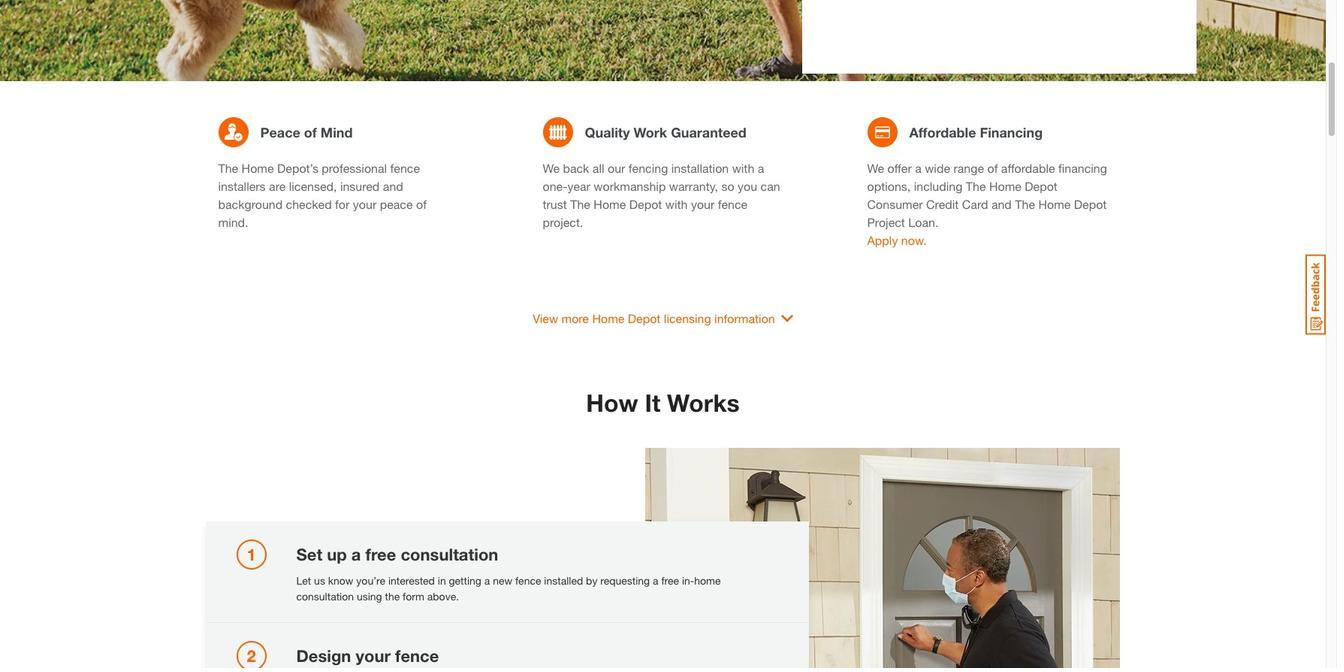 Task type: vqa. For each thing, say whether or not it's contained in the screenshot.
the leftmost With
yes



Task type: locate. For each thing, give the bounding box(es) containing it.
work
[[634, 124, 668, 140]]

of right range
[[988, 161, 998, 175]]

financing
[[981, 124, 1043, 140]]

depot
[[1025, 179, 1058, 193], [630, 197, 662, 211], [1075, 197, 1107, 211], [628, 311, 661, 325]]

in-
[[682, 574, 695, 587]]

your
[[353, 197, 377, 211], [691, 197, 715, 211], [356, 646, 391, 666]]

view
[[533, 311, 559, 325]]

installed
[[544, 574, 583, 587]]

we inside we back all our fencing installation with a one-year workmanship warranty, so you can trust the home depot with your fence project.
[[543, 161, 560, 175]]

options,
[[868, 179, 911, 193]]

the inside the home depot's professional fence installers are licensed, insured and background checked for your peace of mind.
[[218, 161, 238, 175]]

2 vertical spatial of
[[416, 197, 427, 211]]

and
[[383, 179, 403, 193], [992, 197, 1012, 211]]

consultation down us
[[297, 590, 354, 603]]

quality work guaranteed
[[585, 124, 747, 140]]

fence inside the home depot's professional fence installers are licensed, insured and background checked for your peace of mind.
[[391, 161, 420, 175]]

your inside we back all our fencing installation with a one-year workmanship warranty, so you can trust the home depot with your fence project.
[[691, 197, 715, 211]]

we inside we offer a wide range of affordable financing options, including the home depot consumer credit card and the home depot project loan. apply now.
[[868, 161, 885, 175]]

and inside the home depot's professional fence installers are licensed, insured and background checked for your peace of mind.
[[383, 179, 403, 193]]

1 vertical spatial with
[[666, 197, 688, 211]]

0 vertical spatial with
[[733, 161, 755, 175]]

quality
[[585, 124, 630, 140]]

fence down the form
[[395, 646, 439, 666]]

apply now. link
[[868, 233, 927, 247]]

1 we from the left
[[543, 161, 560, 175]]

with up you
[[733, 161, 755, 175]]

1 horizontal spatial free
[[662, 574, 680, 587]]

a up can
[[758, 161, 765, 175]]

we up options, in the right of the page
[[868, 161, 885, 175]]

fence
[[391, 161, 420, 175], [718, 197, 748, 211], [516, 574, 542, 587], [395, 646, 439, 666]]

set up a free consultation
[[297, 545, 499, 564]]

2
[[247, 646, 256, 666]]

we back all our fencing installation with a one-year workmanship warranty, so you can trust the home depot with your fence project.
[[543, 161, 781, 229]]

one-
[[543, 179, 568, 193]]

now.
[[902, 233, 927, 247]]

2 horizontal spatial of
[[988, 161, 998, 175]]

design your fence
[[297, 646, 439, 666]]

of right peace
[[416, 197, 427, 211]]

depot down financing
[[1075, 197, 1107, 211]]

year
[[568, 179, 591, 193]]

workmanship
[[594, 179, 666, 193]]

above.
[[428, 590, 459, 603]]

the up installers
[[218, 161, 238, 175]]

fence up peace
[[391, 161, 420, 175]]

1 vertical spatial consultation
[[297, 590, 354, 603]]

the
[[218, 161, 238, 175], [966, 179, 987, 193], [571, 197, 591, 211], [1016, 197, 1036, 211]]

affordable
[[1002, 161, 1056, 175]]

and right card
[[992, 197, 1012, 211]]

depot down affordable
[[1025, 179, 1058, 193]]

the
[[385, 590, 400, 603]]

of left mind
[[304, 124, 317, 140]]

how it works
[[587, 389, 740, 417]]

credit
[[927, 197, 959, 211]]

in
[[438, 574, 446, 587]]

mind.
[[218, 215, 248, 229]]

checked
[[286, 197, 332, 211]]

of
[[304, 124, 317, 140], [988, 161, 998, 175], [416, 197, 427, 211]]

your right design
[[356, 646, 391, 666]]

and up peace
[[383, 179, 403, 193]]

depot down workmanship
[[630, 197, 662, 211]]

0 vertical spatial of
[[304, 124, 317, 140]]

0 vertical spatial free
[[366, 545, 396, 564]]

1 vertical spatial and
[[992, 197, 1012, 211]]

with
[[733, 161, 755, 175], [666, 197, 688, 211]]

consultation inside let us know you're interested in getting a new fence installed by requesting a free in-home consultation using the form above.
[[297, 590, 354, 603]]

licensed,
[[289, 179, 337, 193]]

affordable financing
[[910, 124, 1043, 140]]

our
[[608, 161, 626, 175]]

0 horizontal spatial with
[[666, 197, 688, 211]]

how
[[587, 389, 639, 417]]

a right up
[[352, 545, 361, 564]]

1 vertical spatial of
[[988, 161, 998, 175]]

1 horizontal spatial with
[[733, 161, 755, 175]]

home
[[242, 161, 274, 175], [990, 179, 1022, 193], [594, 197, 626, 211], [1039, 197, 1071, 211], [593, 311, 625, 325]]

trust
[[543, 197, 567, 211]]

your down insured
[[353, 197, 377, 211]]

a right offer
[[916, 161, 922, 175]]

we offer a wide range of affordable financing options, including the home depot consumer credit card and the home depot project loan. apply now.
[[868, 161, 1108, 247]]

fencing
[[629, 161, 668, 175]]

the down year
[[571, 197, 591, 211]]

fence right new
[[516, 574, 542, 587]]

1 horizontal spatial and
[[992, 197, 1012, 211]]

loan.
[[909, 215, 939, 229]]

affordable
[[910, 124, 977, 140]]

by
[[586, 574, 598, 587]]

card
[[963, 197, 989, 211]]

form
[[403, 590, 425, 603]]

can
[[761, 179, 781, 193]]

more
[[562, 311, 589, 325]]

2 we from the left
[[868, 161, 885, 175]]

fence down so
[[718, 197, 748, 211]]

us
[[314, 574, 325, 587]]

we up "one-"
[[543, 161, 560, 175]]

0 vertical spatial and
[[383, 179, 403, 193]]

installation
[[672, 161, 729, 175]]

mind
[[321, 124, 353, 140]]

consultation up in
[[401, 545, 499, 564]]

depot left licensing at the top of page
[[628, 311, 661, 325]]

0 horizontal spatial consultation
[[297, 590, 354, 603]]

financing
[[1059, 161, 1108, 175]]

feedback link image
[[1306, 254, 1327, 335]]

0 horizontal spatial of
[[304, 124, 317, 140]]

free up 'you're'
[[366, 545, 396, 564]]

with down warranty,
[[666, 197, 688, 211]]

a
[[758, 161, 765, 175], [916, 161, 922, 175], [352, 545, 361, 564], [485, 574, 490, 587], [653, 574, 659, 587]]

0 horizontal spatial we
[[543, 161, 560, 175]]

back
[[563, 161, 590, 175]]

you
[[738, 179, 758, 193]]

free
[[366, 545, 396, 564], [662, 574, 680, 587]]

new
[[493, 574, 513, 587]]

the down affordable
[[1016, 197, 1036, 211]]

professional
[[322, 161, 387, 175]]

a left new
[[485, 574, 490, 587]]

0 horizontal spatial and
[[383, 179, 403, 193]]

1 horizontal spatial of
[[416, 197, 427, 211]]

are
[[269, 179, 286, 193]]

up
[[327, 545, 347, 564]]

your down warranty,
[[691, 197, 715, 211]]

1 horizontal spatial we
[[868, 161, 885, 175]]

consultation
[[401, 545, 499, 564], [297, 590, 354, 603]]

free left in-
[[662, 574, 680, 587]]

0 vertical spatial consultation
[[401, 545, 499, 564]]

we
[[543, 161, 560, 175], [868, 161, 885, 175]]

1 horizontal spatial consultation
[[401, 545, 499, 564]]

1 vertical spatial free
[[662, 574, 680, 587]]

we for we offer a wide range of affordable financing options, including the home depot consumer credit card and the home depot project loan. apply now.
[[868, 161, 885, 175]]



Task type: describe. For each thing, give the bounding box(es) containing it.
depot's
[[277, 161, 319, 175]]

set
[[297, 545, 323, 564]]

your inside the home depot's professional fence installers are licensed, insured and background checked for your peace of mind.
[[353, 197, 377, 211]]

let us know you're interested in getting a new fence installed by requesting a free in-home consultation using the form above.
[[297, 574, 721, 603]]

0 horizontal spatial free
[[366, 545, 396, 564]]

view more home depot licensing information
[[533, 311, 775, 325]]

we for we back all our fencing installation with a one-year workmanship warranty, so you can trust the home depot with your fence project.
[[543, 161, 560, 175]]

peace
[[260, 124, 301, 140]]

including
[[915, 179, 963, 193]]

know
[[328, 574, 354, 587]]

fence inside let us know you're interested in getting a new fence installed by requesting a free in-home consultation using the form above.
[[516, 574, 542, 587]]

requesting
[[601, 574, 650, 587]]

peace of mind
[[260, 124, 353, 140]]

a inside we offer a wide range of affordable financing options, including the home depot consumer credit card and the home depot project loan. apply now.
[[916, 161, 922, 175]]

interested
[[389, 574, 435, 587]]

project
[[868, 215, 906, 229]]

insured
[[340, 179, 380, 193]]

the inside we back all our fencing installation with a one-year workmanship warranty, so you can trust the home depot with your fence project.
[[571, 197, 591, 211]]

wide
[[925, 161, 951, 175]]

using
[[357, 590, 382, 603]]

project.
[[543, 215, 584, 229]]

getting
[[449, 574, 482, 587]]

background
[[218, 197, 283, 211]]

information
[[715, 311, 775, 325]]

guaranteed
[[671, 124, 747, 140]]

offer
[[888, 161, 912, 175]]

home inside the home depot's professional fence installers are licensed, insured and background checked for your peace of mind.
[[242, 161, 274, 175]]

free inside let us know you're interested in getting a new fence installed by requesting a free in-home consultation using the form above.
[[662, 574, 680, 587]]

it
[[645, 389, 661, 417]]

for
[[335, 197, 350, 211]]

range
[[954, 161, 985, 175]]

installers
[[218, 179, 266, 193]]

warranty,
[[670, 179, 719, 193]]

design
[[297, 646, 351, 666]]

licensing
[[664, 311, 712, 325]]

all
[[593, 161, 605, 175]]

a inside we back all our fencing installation with a one-year workmanship warranty, so you can trust the home depot with your fence project.
[[758, 161, 765, 175]]

the home depot's professional fence installers are licensed, insured and background checked for your peace of mind.
[[218, 161, 427, 229]]

works
[[668, 389, 740, 417]]

a right requesting
[[653, 574, 659, 587]]

and inside we offer a wide range of affordable financing options, including the home depot consumer credit card and the home depot project loan. apply now.
[[992, 197, 1012, 211]]

home inside we back all our fencing installation with a one-year workmanship warranty, so you can trust the home depot with your fence project.
[[594, 197, 626, 211]]

depot inside we back all our fencing installation with a one-year workmanship warranty, so you can trust the home depot with your fence project.
[[630, 197, 662, 211]]

you're
[[357, 574, 386, 587]]

of inside the home depot's professional fence installers are licensed, insured and background checked for your peace of mind.
[[416, 197, 427, 211]]

of inside we offer a wide range of affordable financing options, including the home depot consumer credit card and the home depot project loan. apply now.
[[988, 161, 998, 175]]

fence inside we back all our fencing installation with a one-year workmanship warranty, so you can trust the home depot with your fence project.
[[718, 197, 748, 211]]

let
[[297, 574, 311, 587]]

consumer
[[868, 197, 923, 211]]

apply
[[868, 233, 899, 247]]

so
[[722, 179, 735, 193]]

peace
[[380, 197, 413, 211]]

1
[[247, 545, 256, 564]]

the up card
[[966, 179, 987, 193]]

home
[[695, 574, 721, 587]]



